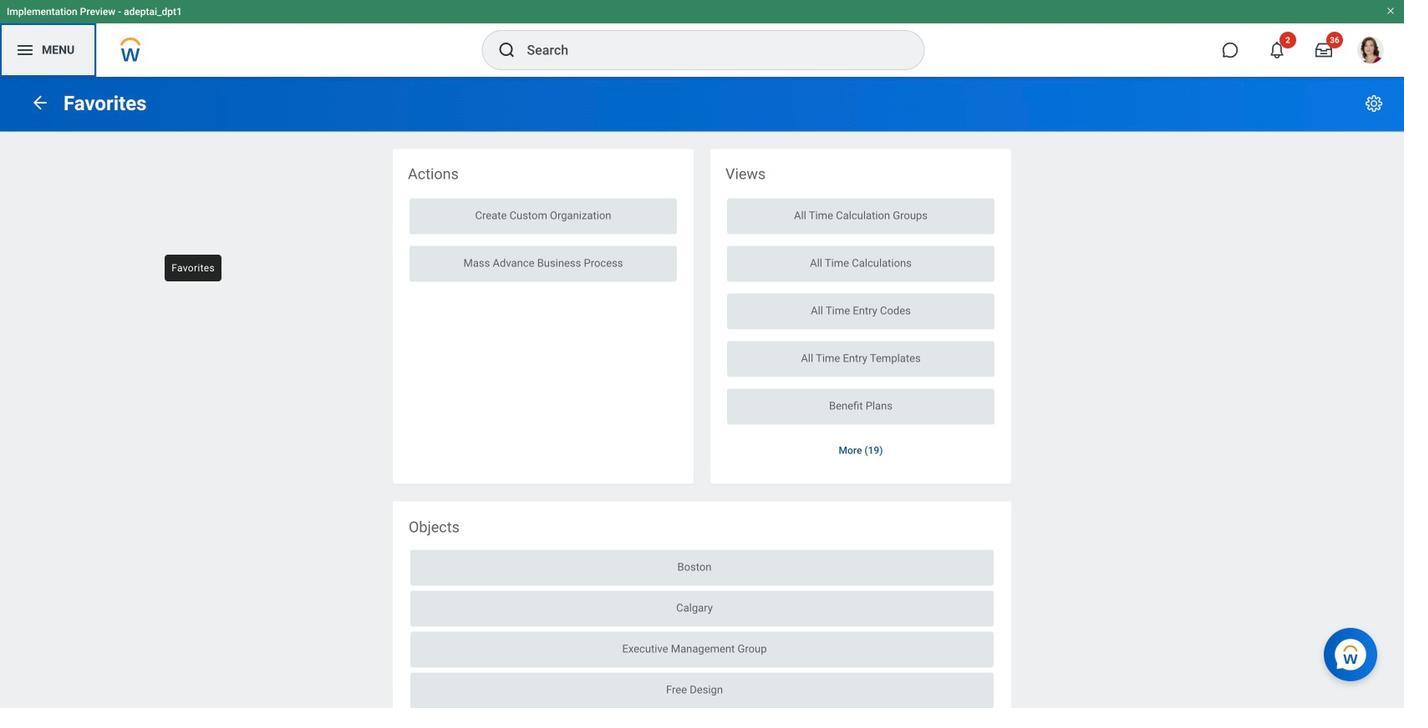 Task type: locate. For each thing, give the bounding box(es) containing it.
previous page image
[[30, 93, 50, 113]]

Search Workday  search field
[[527, 32, 890, 69]]

justify image
[[15, 40, 35, 60]]

main content
[[0, 77, 1405, 709]]

items selected list
[[409, 551, 996, 709]]

banner
[[0, 0, 1405, 77]]

close environment banner image
[[1386, 6, 1396, 16]]

configure image
[[1364, 94, 1384, 114]]



Task type: vqa. For each thing, say whether or not it's contained in the screenshot.
main content
yes



Task type: describe. For each thing, give the bounding box(es) containing it.
inbox large image
[[1316, 42, 1333, 59]]

profile logan mcneil image
[[1358, 37, 1384, 67]]

search image
[[497, 40, 517, 60]]

notifications large image
[[1269, 42, 1286, 59]]



